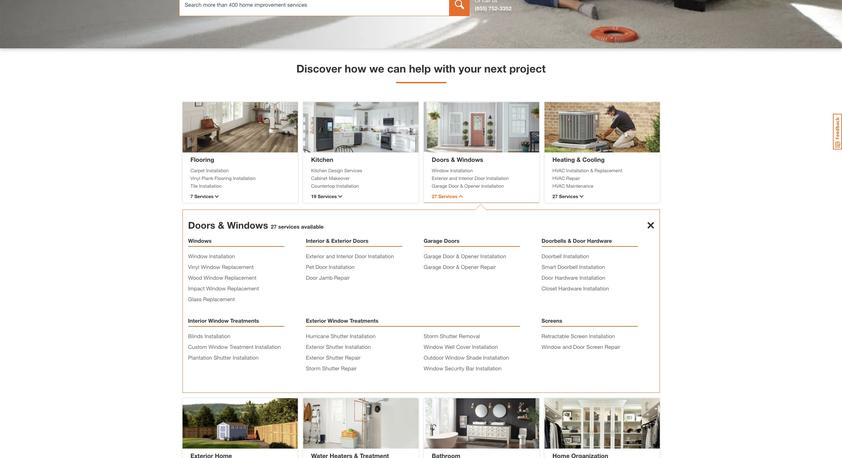 Task type: locate. For each thing, give the bounding box(es) containing it.
0 vertical spatial flooring
[[191, 156, 214, 163]]

1 vertical spatial doors & windows link
[[188, 220, 268, 231]]

2 horizontal spatial and
[[563, 344, 572, 350]]

window up outdoor on the right
[[424, 344, 443, 350]]

shutter down custom window treatment installation
[[214, 355, 231, 361]]

1 vertical spatial flooring
[[215, 175, 232, 181]]

pet door installation link
[[306, 264, 355, 270]]

1 vertical spatial storm
[[306, 366, 321, 372]]

and down the doors & windows
[[450, 175, 457, 181]]

wood
[[188, 275, 202, 281]]

& down the doors & windows
[[460, 183, 463, 189]]

glass
[[188, 296, 202, 303]]

0 vertical spatial doors & windows link
[[432, 156, 483, 163]]

7 services
[[191, 194, 214, 199]]

1 horizontal spatial exterior and interior door installation link
[[432, 175, 531, 182]]

replacement down wood window replacement in the left bottom of the page
[[227, 286, 259, 292]]

garage
[[432, 183, 447, 189], [424, 238, 443, 244], [424, 253, 442, 260], [424, 264, 442, 270]]

shutter
[[331, 333, 348, 340], [440, 333, 458, 340], [326, 344, 344, 350], [214, 355, 231, 361], [326, 355, 344, 361], [322, 366, 340, 372]]

27 services down maintenance
[[553, 194, 579, 199]]

kitchen up cabinet
[[311, 168, 327, 173]]

& down cooling
[[591, 168, 594, 173]]

window up wood
[[188, 253, 208, 260]]

flooring right plank
[[215, 175, 232, 181]]

2 treatments from the left
[[350, 318, 379, 324]]

repair
[[567, 175, 580, 181], [481, 264, 496, 270], [334, 275, 350, 281], [605, 344, 621, 350], [345, 355, 361, 361], [341, 366, 357, 372]]

security
[[445, 366, 465, 372]]

opener down garage door & opener installation
[[461, 264, 479, 270]]

maintenance
[[567, 183, 594, 189]]

vinyl up tile
[[191, 175, 200, 181]]

window inside 'window installation exterior and interior door installation garage door & opener installation'
[[432, 168, 449, 173]]

tile installation link
[[191, 182, 290, 190]]

interior up blinds
[[188, 318, 207, 324]]

exterior up pet
[[306, 253, 325, 260]]

hvac
[[553, 168, 565, 173], [553, 175, 565, 181], [553, 183, 565, 189]]

shutter for storm shutter repair
[[322, 366, 340, 372]]

0 vertical spatial doorbell
[[542, 253, 562, 260]]

installation inside hvac installation & replacement hvac repair hvac maintenance
[[567, 168, 589, 173]]

shutter down exterior shutter repair link
[[322, 366, 340, 372]]

1 horizontal spatial 27
[[432, 194, 437, 199]]

1 vertical spatial windows
[[227, 220, 268, 231]]

interior down the doors & windows
[[459, 175, 474, 181]]

shutter up well
[[440, 333, 458, 340]]

27 services down 'window installation exterior and interior door installation garage door & opener installation'
[[432, 194, 458, 199]]

services
[[344, 168, 362, 173], [194, 194, 214, 199], [318, 194, 337, 199], [439, 194, 458, 199], [559, 194, 579, 199]]

0 vertical spatial window installation link
[[432, 167, 531, 174]]

flooring up carpet
[[191, 156, 214, 163]]

1 vertical spatial hvac
[[553, 175, 565, 181]]

flooring inside carpet installation vinyl plank flooring installation tile installation
[[215, 175, 232, 181]]

opener up garage door & opener repair
[[461, 253, 479, 260]]

window installation link
[[432, 167, 531, 174], [188, 253, 235, 260]]

shutter up storm shutter repair
[[326, 355, 344, 361]]

discover
[[297, 62, 342, 75]]

services down countertop
[[318, 194, 337, 199]]

2 vertical spatial hardware
[[559, 286, 582, 292]]

storm for storm shutter removal
[[424, 333, 439, 340]]

repair inside hvac installation & replacement hvac repair hvac maintenance
[[567, 175, 580, 181]]

exterior and interior door installation link
[[432, 175, 531, 182], [306, 253, 394, 260]]

replacement up impact window replacement link on the bottom of the page
[[225, 275, 257, 281]]

2 horizontal spatial 27
[[553, 194, 558, 199]]

2 vertical spatial windows
[[188, 238, 212, 244]]

door hardware installation
[[542, 275, 606, 281]]

hardware
[[587, 238, 612, 244], [555, 275, 578, 281], [559, 286, 582, 292]]

outdoor
[[424, 355, 444, 361]]

0 vertical spatial windows
[[457, 156, 483, 163]]

kitchen up design
[[311, 156, 333, 163]]

27 for heating
[[553, 194, 558, 199]]

0 horizontal spatial 27 services
[[432, 194, 458, 199]]

0 horizontal spatial treatments
[[230, 318, 259, 324]]

exterior for exterior shutter installation
[[306, 344, 325, 350]]

exterior shutter installation
[[306, 344, 371, 350]]

close drawer image
[[648, 222, 654, 229]]

treatments for interior window treatments
[[230, 318, 259, 324]]

window installation link for vinyl window replacement
[[188, 253, 235, 260]]

0 horizontal spatial flooring
[[191, 156, 214, 163]]

0 horizontal spatial 27
[[271, 224, 277, 230]]

hurricane shutter installation link
[[306, 333, 376, 340]]

0 horizontal spatial 27 services button
[[432, 193, 531, 200]]

27 services button down 'window installation exterior and interior door installation garage door & opener installation'
[[432, 193, 531, 200]]

hvac maintenance link
[[553, 182, 652, 190]]

0 vertical spatial exterior and interior door installation link
[[432, 175, 531, 182]]

garage for garage door & opener installation
[[424, 253, 442, 260]]

exterior down hurricane
[[306, 344, 325, 350]]

window down the doors & windows
[[432, 168, 449, 173]]

interior inside 'window installation exterior and interior door installation garage door & opener installation'
[[459, 175, 474, 181]]

services down 'window installation exterior and interior door installation garage door & opener installation'
[[439, 194, 458, 199]]

exterior and interior door installation link down the interior & exterior doors
[[306, 253, 394, 260]]

vinyl up wood
[[188, 264, 199, 270]]

0 vertical spatial kitchen
[[311, 156, 333, 163]]

1 27 services button from the left
[[432, 193, 531, 200]]

doorbell installation
[[542, 253, 589, 260]]

carpet installation vinyl plank flooring installation tile installation
[[191, 168, 256, 189]]

1 horizontal spatial 27 services
[[553, 194, 579, 199]]

window down vinyl window replacement link
[[204, 275, 223, 281]]

storm down exterior shutter repair link
[[306, 366, 321, 372]]

services for flooring
[[194, 194, 214, 199]]

help
[[409, 62, 431, 75]]

exterior down the doors & windows
[[432, 175, 448, 181]]

services inside kitchen design services cabinet makeover countertop installation
[[344, 168, 362, 173]]

& up pet door installation
[[326, 238, 330, 244]]

treatments up treatment
[[230, 318, 259, 324]]

cover
[[456, 344, 471, 350]]

project
[[510, 62, 546, 75]]

doorbell up smart at the right bottom
[[542, 253, 562, 260]]

replacement for vinyl window replacement
[[222, 264, 254, 270]]

windows down 7 services button
[[227, 220, 268, 231]]

0 vertical spatial garage door & opener installation link
[[432, 182, 531, 190]]

2 vertical spatial hvac
[[553, 183, 565, 189]]

flooring link
[[191, 156, 214, 163]]

storm shutter removal link
[[424, 333, 480, 340]]

doorbell down doorbell installation link
[[558, 264, 578, 270]]

kitchen link
[[311, 156, 333, 163]]

doorbell installation link
[[542, 253, 589, 260]]

treatments up 'hurricane shutter installation'
[[350, 318, 379, 324]]

services down maintenance
[[559, 194, 579, 199]]

1 horizontal spatial doors & windows link
[[432, 156, 483, 163]]

0 vertical spatial storm
[[424, 333, 439, 340]]

shutter for hurricane shutter installation
[[331, 333, 348, 340]]

replacement down impact window replacement
[[203, 296, 235, 303]]

0 horizontal spatial window installation link
[[188, 253, 235, 260]]

window up blinds installation link
[[208, 318, 229, 324]]

& up window installation
[[218, 220, 224, 231]]

plantation shutter installation link
[[188, 355, 259, 361]]

27 for doors
[[432, 194, 437, 199]]

27 services button for heating & cooling
[[553, 193, 652, 200]]

garage door & opener installation link
[[432, 182, 531, 190], [424, 253, 506, 260]]

flooring
[[191, 156, 214, 163], [215, 175, 232, 181]]

2 27 services button from the left
[[553, 193, 652, 200]]

and inside 'window installation exterior and interior door installation garage door & opener installation'
[[450, 175, 457, 181]]

and down retractable screen installation
[[563, 344, 572, 350]]

doors & windows
[[432, 156, 483, 163]]

screen up window and door screen repair
[[571, 333, 588, 340]]

27 services button down the hvac maintenance link
[[553, 193, 652, 200]]

1 horizontal spatial treatments
[[350, 318, 379, 324]]

1 horizontal spatial 27 services button
[[553, 193, 652, 200]]

0 horizontal spatial storm
[[306, 366, 321, 372]]

1 horizontal spatial window installation link
[[432, 167, 531, 174]]

shutter up exterior shutter installation link
[[331, 333, 348, 340]]

services right 7
[[194, 194, 214, 199]]

heating
[[553, 156, 575, 163]]

2 kitchen from the top
[[311, 168, 327, 173]]

impact window replacement
[[188, 286, 259, 292]]

countertop
[[311, 183, 335, 189]]

services up cabinet makeover link
[[344, 168, 362, 173]]

exterior inside 'window installation exterior and interior door installation garage door & opener installation'
[[432, 175, 448, 181]]

storm
[[424, 333, 439, 340], [306, 366, 321, 372]]

1 treatments from the left
[[230, 318, 259, 324]]

treatment
[[230, 344, 254, 350]]

0 horizontal spatial and
[[326, 253, 335, 260]]

interior down 'available'
[[306, 238, 325, 244]]

vinyl plank flooring installation link
[[191, 175, 290, 182]]

replacement inside hvac installation & replacement hvac repair hvac maintenance
[[595, 168, 623, 173]]

pet
[[306, 264, 314, 270]]

1 horizontal spatial and
[[450, 175, 457, 181]]

windows up window installation
[[188, 238, 212, 244]]

replacement
[[595, 168, 623, 173], [222, 264, 254, 270], [225, 275, 257, 281], [227, 286, 259, 292], [203, 296, 235, 303]]

27 services for doors
[[432, 194, 458, 199]]

impact window replacement link
[[188, 286, 259, 292]]

27 services
[[432, 194, 458, 199], [553, 194, 579, 199]]

2 horizontal spatial windows
[[457, 156, 483, 163]]

1 27 services from the left
[[432, 194, 458, 199]]

doors & windows link up 'window installation exterior and interior door installation garage door & opener installation'
[[432, 156, 483, 163]]

2 27 services from the left
[[553, 194, 579, 199]]

cabinet
[[311, 175, 328, 181]]

1 vertical spatial hardware
[[555, 275, 578, 281]]

pet door installation
[[306, 264, 355, 270]]

and up pet door installation 'link'
[[326, 253, 335, 260]]

garage door & opener repair link
[[424, 264, 496, 270]]

window up hurricane shutter installation link
[[328, 318, 348, 324]]

doorbells & door hardware
[[542, 238, 612, 244]]

window installation link down the doors & windows
[[432, 167, 531, 174]]

screens
[[542, 318, 563, 324]]

window installation link up vinyl window replacement at the left bottom of page
[[188, 253, 235, 260]]

screen
[[571, 333, 588, 340], [587, 344, 604, 350]]

storm up outdoor on the right
[[424, 333, 439, 340]]

window up security
[[445, 355, 465, 361]]

services inside 7 services button
[[194, 194, 214, 199]]

1 vertical spatial kitchen
[[311, 168, 327, 173]]

1 vertical spatial opener
[[461, 253, 479, 260]]

exterior up hurricane
[[306, 318, 326, 324]]

opener for installation
[[461, 253, 479, 260]]

garage for garage doors
[[424, 238, 443, 244]]

1 vertical spatial and
[[326, 253, 335, 260]]

smart
[[542, 264, 556, 270]]

shade
[[466, 355, 482, 361]]

exterior and interior door installation link down the doors & windows
[[432, 175, 531, 182]]

door jamb repair link
[[306, 275, 350, 281]]

replacement up wood window replacement link
[[222, 264, 254, 270]]

1 vertical spatial window installation link
[[188, 253, 235, 260]]

opener down the doors & windows
[[465, 183, 480, 189]]

hvac installation & replacement link
[[553, 167, 652, 174]]

discover how we can help with your next project
[[297, 62, 546, 75]]

2 vertical spatial opener
[[461, 264, 479, 270]]

exterior up storm shutter repair
[[306, 355, 325, 361]]

treatments
[[230, 318, 259, 324], [350, 318, 379, 324]]

kitchen for kitchen design services cabinet makeover countertop installation
[[311, 168, 327, 173]]

shutter up exterior shutter repair link
[[326, 344, 344, 350]]

retractable screen installation
[[542, 333, 615, 340]]

plantation
[[188, 355, 212, 361]]

screen down retractable screen installation link
[[587, 344, 604, 350]]

glass replacement link
[[188, 296, 235, 303]]

& up 'window installation exterior and interior door installation garage door & opener installation'
[[451, 156, 455, 163]]

window and door screen repair
[[542, 344, 621, 350]]

tile
[[191, 183, 198, 189]]

replacement up the hvac repair link
[[595, 168, 623, 173]]

1 horizontal spatial storm
[[424, 333, 439, 340]]

hardware for closet hardware installation
[[559, 286, 582, 292]]

retractable
[[542, 333, 570, 340]]

with
[[434, 62, 456, 75]]

1 horizontal spatial flooring
[[215, 175, 232, 181]]

door
[[475, 175, 485, 181], [449, 183, 459, 189], [573, 238, 586, 244], [355, 253, 367, 260], [443, 253, 455, 260], [316, 264, 327, 270], [443, 264, 455, 270], [306, 275, 318, 281], [542, 275, 554, 281], [573, 344, 585, 350]]

0 vertical spatial and
[[450, 175, 457, 181]]

your
[[459, 62, 482, 75]]

doors & windows link down 7 services button
[[188, 220, 268, 231]]

& down garage door & opener installation
[[456, 264, 460, 270]]

0 vertical spatial vinyl
[[191, 175, 200, 181]]

2 vertical spatial and
[[563, 344, 572, 350]]

kitchen inside kitchen design services cabinet makeover countertop installation
[[311, 168, 327, 173]]

retractable screen installation link
[[542, 333, 615, 340]]

hvac repair link
[[553, 175, 652, 182]]

windows up 'window installation exterior and interior door installation garage door & opener installation'
[[457, 156, 483, 163]]

2 hvac from the top
[[553, 175, 565, 181]]

vinyl window replacement link
[[188, 264, 254, 270]]

&
[[451, 156, 455, 163], [577, 156, 581, 163], [591, 168, 594, 173], [460, 183, 463, 189], [218, 220, 224, 231], [326, 238, 330, 244], [568, 238, 572, 244], [456, 253, 460, 260], [456, 264, 460, 270]]

0 vertical spatial opener
[[465, 183, 480, 189]]

window up plantation shutter installation
[[209, 344, 228, 350]]

1 vertical spatial exterior and interior door installation link
[[306, 253, 394, 260]]

0 vertical spatial hvac
[[553, 168, 565, 173]]

(855) 752-3352 link
[[475, 5, 512, 11]]

1 horizontal spatial windows
[[227, 220, 268, 231]]

garage inside 'window installation exterior and interior door installation garage door & opener installation'
[[432, 183, 447, 189]]

services inside 19 services button
[[318, 194, 337, 199]]

1 kitchen from the top
[[311, 156, 333, 163]]

exterior shutter installation link
[[306, 344, 371, 350]]

blinds installation link
[[188, 333, 231, 340]]



Task type: describe. For each thing, give the bounding box(es) containing it.
window well cover installation
[[424, 344, 498, 350]]

services for doors & windows
[[439, 194, 458, 199]]

0 vertical spatial screen
[[571, 333, 588, 340]]

window installation
[[188, 253, 235, 260]]

opener for repair
[[461, 264, 479, 270]]

custom
[[188, 344, 207, 350]]

plank
[[202, 175, 213, 181]]

garage door & opener repair
[[424, 264, 496, 270]]

blinds
[[188, 333, 203, 340]]

0 horizontal spatial doors & windows link
[[188, 220, 268, 231]]

treatments for exterior window treatments
[[350, 318, 379, 324]]

shutter for storm shutter removal
[[440, 333, 458, 340]]

hurricane shutter installation
[[306, 333, 376, 340]]

7
[[191, 194, 193, 199]]

door jamb repair
[[306, 275, 350, 281]]

bar
[[466, 366, 474, 372]]

interior & exterior doors
[[306, 238, 369, 244]]

window well cover installation link
[[424, 344, 498, 350]]

3352
[[500, 5, 512, 11]]

door hardware installation link
[[542, 275, 606, 281]]

impact
[[188, 286, 205, 292]]

exterior window treatments
[[306, 318, 379, 324]]

wood window replacement link
[[188, 275, 257, 281]]

services for kitchen
[[318, 194, 337, 199]]

services for heating & cooling
[[559, 194, 579, 199]]

removal
[[459, 333, 480, 340]]

exterior and interior door installation
[[306, 253, 394, 260]]

doorbells
[[542, 238, 567, 244]]

Search more than 400 home improvement services text field
[[179, 0, 450, 16]]

hvac installation & replacement hvac repair hvac maintenance
[[553, 168, 623, 189]]

exterior up exterior and interior door installation
[[331, 238, 352, 244]]

custom window treatment installation
[[188, 344, 281, 350]]

installation inside kitchen design services cabinet makeover countertop installation
[[336, 183, 359, 189]]

& inside hvac installation & replacement hvac repair hvac maintenance
[[591, 168, 594, 173]]

and for window and door screen repair
[[563, 344, 572, 350]]

hardware for door hardware installation
[[555, 275, 578, 281]]

wood window replacement
[[188, 275, 257, 281]]

1 vertical spatial vinyl
[[188, 264, 199, 270]]

storm shutter repair link
[[306, 366, 357, 372]]

next
[[485, 62, 507, 75]]

kitchen design services cabinet makeover countertop installation
[[311, 168, 362, 189]]

window installation link for exterior and interior door installation
[[432, 167, 531, 174]]

27 services button for doors & windows
[[432, 193, 531, 200]]

1 vertical spatial doorbell
[[558, 264, 578, 270]]

design
[[329, 168, 343, 173]]

outdoor window shade installation link
[[424, 355, 509, 361]]

can
[[387, 62, 406, 75]]

feedback link image
[[833, 114, 843, 150]]

shutter for plantation shutter installation
[[214, 355, 231, 361]]

19
[[311, 194, 317, 199]]

window down outdoor on the right
[[424, 366, 443, 372]]

opener inside 'window installation exterior and interior door installation garage door & opener installation'
[[465, 183, 480, 189]]

0 vertical spatial hardware
[[587, 238, 612, 244]]

interior window treatments
[[188, 318, 259, 324]]

1 vertical spatial screen
[[587, 344, 604, 350]]

smart doorbell installation
[[542, 264, 605, 270]]

& up garage door & opener repair
[[456, 253, 460, 260]]

0 horizontal spatial exterior and interior door installation link
[[306, 253, 394, 260]]

closet hardware installation link
[[542, 286, 609, 292]]

well
[[445, 344, 455, 350]]

27 services for heating
[[553, 194, 579, 199]]

exterior for exterior window treatments
[[306, 318, 326, 324]]

window down retractable
[[542, 344, 561, 350]]

752-
[[489, 5, 500, 11]]

27 inside doors & windows 27 services available
[[271, 224, 277, 230]]

shutter for exterior shutter installation
[[326, 344, 344, 350]]

(855)
[[475, 5, 487, 11]]

blinds installation
[[188, 333, 231, 340]]

windows for doors & windows
[[457, 156, 483, 163]]

windows for doors & windows 27 services available
[[227, 220, 268, 231]]

window security bar installation
[[424, 366, 502, 372]]

0 horizontal spatial windows
[[188, 238, 212, 244]]

window and door screen repair link
[[542, 344, 621, 350]]

glass replacement
[[188, 296, 235, 303]]

exterior for exterior shutter repair
[[306, 355, 325, 361]]

window up glass replacement link
[[206, 286, 226, 292]]

window installation exterior and interior door installation garage door & opener installation
[[432, 168, 509, 189]]

shutter for exterior shutter repair
[[326, 355, 344, 361]]

services
[[278, 224, 300, 230]]

carpet installation link
[[191, 167, 290, 174]]

heating & cooling link
[[553, 156, 605, 163]]

interior down the interior & exterior doors
[[337, 253, 354, 260]]

replacement for wood window replacement
[[225, 275, 257, 281]]

exterior for exterior and interior door installation
[[306, 253, 325, 260]]

makeover
[[329, 175, 350, 181]]

garage door & opener installation
[[424, 253, 506, 260]]

replacement for impact window replacement
[[227, 286, 259, 292]]

storm shutter removal
[[424, 333, 480, 340]]

cabinet makeover link
[[311, 175, 411, 182]]

& left cooling
[[577, 156, 581, 163]]

1 vertical spatial garage door & opener installation link
[[424, 253, 506, 260]]

available
[[301, 224, 324, 230]]

exterior shutter repair link
[[306, 355, 361, 361]]

garage for garage door & opener repair
[[424, 264, 442, 270]]

3 hvac from the top
[[553, 183, 565, 189]]

smart doorbell installation link
[[542, 264, 605, 270]]

& inside 'window installation exterior and interior door installation garage door & opener installation'
[[460, 183, 463, 189]]

& right doorbells
[[568, 238, 572, 244]]

countertop installation link
[[311, 182, 411, 190]]

doors & windows 27 services available
[[188, 220, 324, 231]]

vinyl inside carpet installation vinyl plank flooring installation tile installation
[[191, 175, 200, 181]]

closet hardware installation
[[542, 286, 609, 292]]

outdoor window shade installation
[[424, 355, 509, 361]]

19 services button
[[311, 193, 411, 200]]

19 services
[[311, 194, 337, 199]]

7 services button
[[191, 193, 290, 200]]

kitchen for kitchen
[[311, 156, 333, 163]]

and for exterior and interior door installation
[[326, 253, 335, 260]]

we
[[370, 62, 384, 75]]

storm shutter repair
[[306, 366, 357, 372]]

storm for storm shutter repair
[[306, 366, 321, 372]]

(855) 752-3352
[[475, 5, 512, 11]]

window down window installation
[[201, 264, 220, 270]]

closet
[[542, 286, 557, 292]]

1 hvac from the top
[[553, 168, 565, 173]]

carpet
[[191, 168, 205, 173]]



Task type: vqa. For each thing, say whether or not it's contained in the screenshot.
34.5
no



